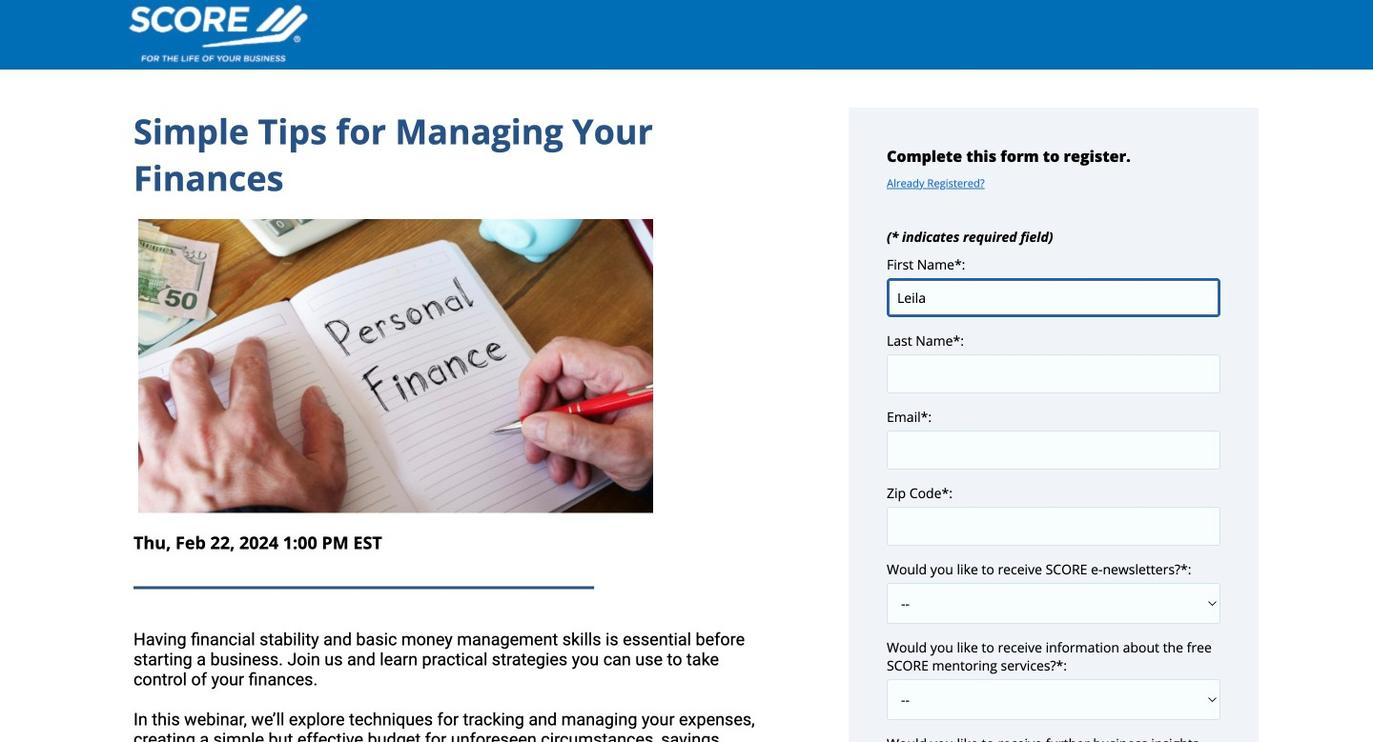 Task type: vqa. For each thing, say whether or not it's contained in the screenshot.
"submit" at the right of the page
no



Task type: locate. For each thing, give the bounding box(es) containing it.
none email field inside "event registration page" element
[[887, 431, 1221, 470]]

None text field
[[887, 507, 1221, 546]]

None email field
[[887, 431, 1221, 470]]

None text field
[[887, 278, 1221, 318], [887, 355, 1221, 394], [887, 278, 1221, 318], [887, 355, 1221, 394]]

event registration page element
[[0, 0, 1373, 743]]

webcast details element
[[134, 108, 772, 743]]



Task type: describe. For each thing, give the bounding box(es) containing it.
none text field inside "event registration page" element
[[887, 507, 1221, 546]]

register for the webcast form
[[887, 108, 1221, 743]]



